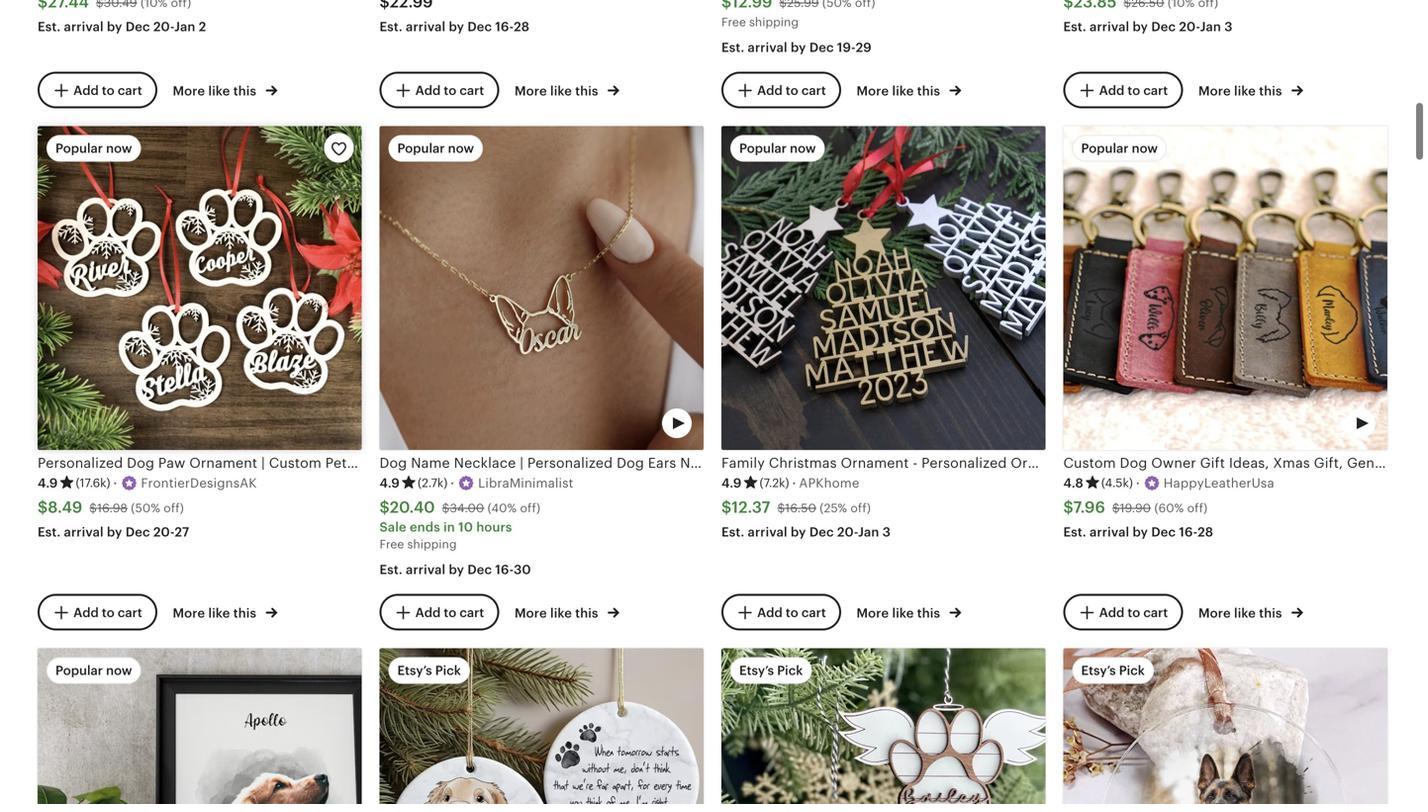 Task type: vqa. For each thing, say whether or not it's contained in the screenshot.
OPEN YOUR ETSY SHOP
no



Task type: describe. For each thing, give the bounding box(es) containing it.
sale
[[380, 520, 407, 535]]

etsy's for pet memorial ornament, paw with wings christmas ornament, shiplap paw ornament, pet angel paw ornament, personalized wood ornament image
[[739, 664, 774, 678]]

(7.2k)
[[760, 476, 789, 490]]

custom dog owner gift ideas, xmas gift, genuine leather keyring, leather keychain, pet portrait,dog owner, dog mom, dog dad,custom pet photo image
[[1063, 126, 1388, 450]]

1 vertical spatial 3
[[883, 525, 891, 540]]

30
[[514, 563, 531, 578]]

3 pick from the left
[[1119, 664, 1145, 678]]

pick for pet watercolor memorial ornament, pet portrait watercolor line art, pet loss, pet bereavement gift, cat loss dog loss gift,pet sympathy gift image product video element
[[435, 664, 461, 678]]

29
[[856, 40, 872, 55]]

$ 8.49 $ 16.98 (50% off)
[[38, 499, 184, 517]]

4.9 for 20.40
[[380, 476, 400, 491]]

$ inside $ 7.96 $ 19.90 (60% off)
[[1112, 502, 1120, 515]]

· for 12.37
[[792, 476, 796, 491]]

$ inside $ 8.49 $ 16.98 (50% off)
[[89, 502, 97, 515]]

0 vertical spatial est. arrival by dec 20-jan 3
[[1063, 20, 1233, 34]]

1 christmas from the left
[[351, 455, 419, 471]]

(50%
[[131, 502, 160, 515]]

16.98
[[97, 502, 128, 515]]

27
[[175, 525, 189, 540]]

3 etsy's from the left
[[1081, 664, 1116, 678]]

1 personalized from the left
[[38, 455, 123, 471]]

animal
[[502, 455, 549, 471]]

$ down family
[[721, 499, 732, 517]]

pet watercolor memorial ornament, pet portrait watercolor line art, pet loss, pet bereavement gift, cat loss dog loss gift,pet sympathy gift image
[[380, 649, 704, 805]]

names
[[1117, 455, 1163, 471]]

3 christmas from the left
[[1176, 455, 1244, 471]]

dog name necklace | personalized dog ears necklace | custom pet jewelry | pet name necklace | pet memorial gift, gift for her,christmas gift image
[[380, 126, 704, 450]]

(17.6k)
[[76, 476, 110, 490]]

4.8
[[1063, 476, 1084, 491]]

2023
[[553, 455, 587, 471]]

off) for 8.49
[[164, 502, 184, 515]]

2
[[199, 20, 206, 34]]

16.50
[[785, 502, 816, 515]]

19.90
[[1120, 502, 1151, 515]]

1 | from the left
[[261, 455, 265, 471]]

6 ornament from the left
[[1281, 455, 1349, 471]]

paw
[[158, 455, 185, 471]]

$ inside "$ 12.37 $ 16.50 (25% off)"
[[777, 502, 785, 515]]

0 horizontal spatial jan
[[174, 20, 195, 34]]

1 - from the left
[[913, 455, 918, 471]]

free inside $ 20.40 $ 34.00 (40% off) sale ends in 10 hours free shipping
[[380, 538, 404, 551]]

1 etsy's pick link from the left
[[380, 649, 704, 805]]

product video element for pet memorial ornament, paw with wings christmas ornament, shiplap paw ornament, pet angel paw ornament, personalized wood ornament image
[[721, 649, 1046, 805]]

hours
[[476, 520, 512, 535]]

est. arrival by dec 16-30
[[380, 563, 531, 578]]

1 horizontal spatial est. arrival by dec 16-28
[[1063, 525, 1213, 540]]

with
[[1083, 455, 1113, 471]]

(60%
[[1154, 502, 1184, 515]]

off) for 20.40
[[520, 502, 541, 515]]

3 etsy's pick link from the left
[[1063, 649, 1388, 805]]

0 vertical spatial 16-
[[495, 20, 514, 34]]

3 ornament from the left
[[591, 455, 659, 471]]

etsy's for pet watercolor memorial ornament, pet portrait watercolor line art, pet loss, pet bereavement gift, cat loss dog loss gift,pet sympathy gift image
[[397, 664, 432, 678]]

20.40
[[390, 499, 435, 517]]

10
[[458, 520, 473, 535]]

0 horizontal spatial est. arrival by dec 16-28
[[380, 20, 530, 34]]

shipping inside $ 20.40 $ 34.00 (40% off) sale ends in 10 hours free shipping
[[407, 538, 457, 551]]

family
[[721, 455, 765, 471]]

3 etsy's pick from the left
[[1081, 664, 1145, 678]]

$ 7.96 $ 19.90 (60% off)
[[1063, 499, 1208, 517]]

$ down 4.8
[[1063, 499, 1073, 517]]



Task type: locate. For each thing, give the bounding box(es) containing it.
2 horizontal spatial etsy's pick link
[[1063, 649, 1388, 805]]

· for 20.40
[[451, 476, 454, 491]]

5 ornament from the left
[[1011, 455, 1079, 471]]

free down sale
[[380, 538, 404, 551]]

0 horizontal spatial christmas
[[351, 455, 419, 471]]

4.9 for 12.37
[[721, 476, 742, 491]]

off) inside "$ 12.37 $ 16.50 (25% off)"
[[851, 502, 871, 515]]

etsy's pick for second etsy's pick link from the right
[[739, 664, 803, 678]]

1 horizontal spatial etsy's pick
[[739, 664, 803, 678]]

2 etsy's from the left
[[739, 664, 774, 678]]

8.49
[[48, 499, 82, 517]]

2 - from the left
[[1167, 455, 1172, 471]]

3 off) from the left
[[851, 502, 871, 515]]

personalized
[[38, 455, 123, 471], [922, 455, 1007, 471]]

ornament right paw
[[189, 455, 258, 471]]

etsy's
[[397, 664, 432, 678], [739, 664, 774, 678], [1081, 664, 1116, 678]]

add to cart button
[[38, 72, 157, 108], [380, 72, 499, 108], [721, 72, 841, 108], [1063, 72, 1183, 108], [38, 594, 157, 631], [380, 594, 499, 631], [721, 594, 841, 631], [1063, 594, 1183, 631]]

est. arrival by dec 20-jan 2
[[38, 20, 206, 34]]

add to cart
[[73, 83, 142, 98], [415, 83, 484, 98], [757, 83, 826, 98], [1099, 83, 1168, 98], [73, 605, 142, 620], [415, 605, 484, 620], [757, 605, 826, 620], [1099, 605, 1168, 620]]

product video element
[[38, 126, 362, 450], [380, 126, 704, 450], [1063, 126, 1388, 450], [38, 649, 362, 805], [380, 649, 704, 805], [721, 649, 1046, 805]]

0 horizontal spatial 3
[[883, 525, 891, 540]]

1 horizontal spatial free
[[721, 16, 746, 29]]

1 vertical spatial est. arrival by dec 20-jan 3
[[721, 525, 891, 540]]

0 horizontal spatial etsy's pick link
[[380, 649, 704, 805]]

0 vertical spatial free
[[721, 16, 746, 29]]

2 horizontal spatial pick
[[1119, 664, 1145, 678]]

ornament up 4.8
[[1011, 455, 1079, 471]]

1 horizontal spatial -
[[1167, 455, 1172, 471]]

(4.5k)
[[1101, 476, 1133, 490]]

product video element for dog name necklace | personalized dog ears necklace | custom pet jewelry | pet name necklace | pet memorial gift, gift for her,christmas gift image
[[380, 126, 704, 450]]

4 off) from the left
[[1187, 502, 1208, 515]]

shipping
[[749, 16, 799, 29], [407, 538, 457, 551]]

pick
[[435, 664, 461, 678], [777, 664, 803, 678], [1119, 664, 1145, 678]]

· right (2.7k)
[[451, 476, 454, 491]]

1 · from the left
[[113, 476, 117, 491]]

0 horizontal spatial pick
[[435, 664, 461, 678]]

jan
[[174, 20, 195, 34], [1200, 20, 1221, 34], [858, 525, 879, 540]]

0 vertical spatial 3
[[1225, 20, 1233, 34]]

off) right (40%
[[520, 502, 541, 515]]

est. arrival by dec 16-28
[[380, 20, 530, 34], [1063, 525, 1213, 540]]

free shipping
[[721, 16, 799, 29]]

4.9 up 20.40
[[380, 476, 400, 491]]

2 horizontal spatial 4.9
[[721, 476, 742, 491]]

0 horizontal spatial 4.9
[[38, 476, 58, 491]]

1 horizontal spatial shipping
[[749, 16, 799, 29]]

off)
[[164, 502, 184, 515], [520, 502, 541, 515], [851, 502, 871, 515], [1187, 502, 1208, 515]]

est. arrival by dec 19-29
[[721, 40, 872, 55]]

4.9 up 8.49
[[38, 476, 58, 491]]

· down names
[[1136, 476, 1140, 491]]

pick for product video element for pet memorial ornament, paw with wings christmas ornament, shiplap paw ornament, pet angel paw ornament, personalized wood ornament image
[[777, 664, 803, 678]]

$ down (4.5k)
[[1112, 502, 1120, 515]]

tree
[[1248, 455, 1277, 471]]

1 horizontal spatial etsy's pick link
[[721, 649, 1046, 805]]

2 4.9 from the left
[[380, 476, 400, 491]]

2 horizontal spatial etsy's pick
[[1081, 664, 1145, 678]]

family christmas ornament - personalized ornament with names - christmas tree ornament image
[[721, 126, 1046, 450]]

pet
[[325, 455, 347, 471]]

ornament right tree
[[1281, 455, 1349, 471]]

ends
[[410, 520, 440, 535]]

etsy's pick link
[[380, 649, 704, 805], [721, 649, 1046, 805], [1063, 649, 1388, 805]]

off) up 27
[[164, 502, 184, 515]]

christmas left tree
[[1176, 455, 1244, 471]]

1 horizontal spatial pick
[[777, 664, 803, 678]]

$
[[38, 499, 48, 517], [380, 499, 390, 517], [721, 499, 732, 517], [1063, 499, 1073, 517], [89, 502, 97, 515], [442, 502, 450, 515], [777, 502, 785, 515], [1112, 502, 1120, 515]]

0 horizontal spatial |
[[261, 455, 265, 471]]

$ up the in
[[442, 502, 450, 515]]

1 horizontal spatial 4.9
[[380, 476, 400, 491]]

2 christmas from the left
[[769, 455, 837, 471]]

· for 8.49
[[113, 476, 117, 491]]

more
[[173, 83, 205, 98], [515, 83, 547, 98], [857, 83, 889, 98], [1199, 83, 1231, 98], [173, 606, 205, 621], [515, 606, 547, 621], [857, 606, 889, 621], [1199, 606, 1231, 621]]

$ down (17.6k)
[[89, 502, 97, 515]]

arrival
[[64, 20, 104, 34], [406, 20, 446, 34], [1090, 20, 1129, 34], [748, 40, 788, 55], [64, 525, 104, 540], [748, 525, 788, 540], [1090, 525, 1129, 540], [406, 563, 446, 578]]

family christmas ornament - personalized ornament with names - christmas tree ornament
[[721, 455, 1349, 471]]

personalized dog paw ornament | custom pet christmas ornament | animal 2023 ornament image
[[38, 126, 362, 450]]

· right (17.6k)
[[113, 476, 117, 491]]

like
[[208, 83, 230, 98], [550, 83, 572, 98], [892, 83, 914, 98], [1234, 83, 1256, 98], [208, 606, 230, 621], [550, 606, 572, 621], [892, 606, 914, 621], [1234, 606, 1256, 621]]

1 pick from the left
[[435, 664, 461, 678]]

1 4.9 from the left
[[38, 476, 58, 491]]

off) inside $ 7.96 $ 19.90 (60% off)
[[1187, 502, 1208, 515]]

christmas right pet
[[351, 455, 419, 471]]

2 horizontal spatial christmas
[[1176, 455, 1244, 471]]

(25%
[[820, 502, 847, 515]]

0 horizontal spatial free
[[380, 538, 404, 551]]

product video element for pet watercolor memorial ornament, pet portrait watercolor line art, pet loss, pet bereavement gift, cat loss dog loss gift,pet sympathy gift image
[[380, 649, 704, 805]]

dog memorial ornament, custom dog photo ornament, pet memorial gifts, dog christmas ornaments, dog loss keepsake, forever loved ornament image
[[1063, 649, 1388, 805]]

· right (7.2k)
[[792, 476, 796, 491]]

$ up sale
[[380, 499, 390, 517]]

1 vertical spatial free
[[380, 538, 404, 551]]

off) for 7.96
[[1187, 502, 1208, 515]]

4.9 for 8.49
[[38, 476, 58, 491]]

dog
[[127, 455, 154, 471]]

1 horizontal spatial 28
[[1198, 525, 1213, 540]]

1 etsy's from the left
[[397, 664, 432, 678]]

7.96
[[1073, 499, 1105, 517]]

1 horizontal spatial personalized
[[922, 455, 1007, 471]]

1 vertical spatial 28
[[1198, 525, 1213, 540]]

cart
[[118, 83, 142, 98], [460, 83, 484, 98], [802, 83, 826, 98], [1143, 83, 1168, 98], [118, 605, 142, 620], [460, 605, 484, 620], [802, 605, 826, 620], [1143, 605, 1168, 620]]

3 · from the left
[[792, 476, 796, 491]]

off) inside $ 20.40 $ 34.00 (40% off) sale ends in 10 hours free shipping
[[520, 502, 541, 515]]

christmas up (7.2k)
[[769, 455, 837, 471]]

| left animal
[[495, 455, 498, 471]]

2 horizontal spatial jan
[[1200, 20, 1221, 34]]

(40%
[[488, 502, 517, 515]]

4 · from the left
[[1136, 476, 1140, 491]]

1 horizontal spatial etsy's
[[739, 664, 774, 678]]

est. arrival by dec 20-27
[[38, 525, 189, 540]]

1 horizontal spatial est. arrival by dec 20-jan 3
[[1063, 20, 1233, 34]]

$ down (7.2k)
[[777, 502, 785, 515]]

16-
[[495, 20, 514, 34], [1179, 525, 1198, 540], [495, 563, 514, 578]]

1 off) from the left
[[164, 502, 184, 515]]

custom
[[269, 455, 322, 471]]

1 horizontal spatial christmas
[[769, 455, 837, 471]]

1 vertical spatial shipping
[[407, 538, 457, 551]]

2 etsy's pick link from the left
[[721, 649, 1046, 805]]

this
[[233, 83, 256, 98], [575, 83, 598, 98], [917, 83, 940, 98], [1259, 83, 1282, 98], [233, 606, 256, 621], [575, 606, 598, 621], [917, 606, 940, 621], [1259, 606, 1282, 621]]

1 horizontal spatial |
[[495, 455, 498, 471]]

watercolor pet portrait from photo personalized gift for her/women girlfriend gift dog portrait pet memorial dog mom christmas gift handmade image
[[38, 649, 362, 805]]

· for 7.96
[[1136, 476, 1140, 491]]

add
[[73, 83, 99, 98], [415, 83, 441, 98], [757, 83, 783, 98], [1099, 83, 1125, 98], [73, 605, 99, 620], [415, 605, 441, 620], [757, 605, 783, 620], [1099, 605, 1125, 620]]

christmas
[[351, 455, 419, 471], [769, 455, 837, 471], [1176, 455, 1244, 471]]

| left custom
[[261, 455, 265, 471]]

free
[[721, 16, 746, 29], [380, 538, 404, 551]]

2 · from the left
[[451, 476, 454, 491]]

to
[[102, 83, 115, 98], [444, 83, 456, 98], [786, 83, 798, 98], [1128, 83, 1140, 98], [102, 605, 115, 620], [444, 605, 456, 620], [786, 605, 798, 620], [1128, 605, 1140, 620]]

$ left "16.98"
[[38, 499, 48, 517]]

more like this
[[173, 83, 260, 98], [515, 83, 602, 98], [857, 83, 944, 98], [1199, 83, 1286, 98], [173, 606, 260, 621], [515, 606, 602, 621], [857, 606, 944, 621], [1199, 606, 1286, 621]]

34.00
[[450, 502, 484, 515]]

1 etsy's pick from the left
[[397, 664, 461, 678]]

2 off) from the left
[[520, 502, 541, 515]]

etsy's pick
[[397, 664, 461, 678], [739, 664, 803, 678], [1081, 664, 1145, 678]]

popular now link
[[38, 649, 362, 805]]

dec
[[126, 20, 150, 34], [467, 20, 492, 34], [1151, 20, 1176, 34], [809, 40, 834, 55], [126, 525, 150, 540], [809, 525, 834, 540], [1151, 525, 1176, 540], [467, 563, 492, 578]]

off) right (60% at the right of page
[[1187, 502, 1208, 515]]

shipping down the ends on the left of page
[[407, 538, 457, 551]]

ornament
[[189, 455, 258, 471], [423, 455, 491, 471], [591, 455, 659, 471], [841, 455, 909, 471], [1011, 455, 1079, 471], [1281, 455, 1349, 471]]

0 vertical spatial est. arrival by dec 16-28
[[380, 20, 530, 34]]

off) for 12.37
[[851, 502, 871, 515]]

1 horizontal spatial 3
[[1225, 20, 1233, 34]]

product video element for custom dog owner gift ideas, xmas gift, genuine leather keyring, leather keychain, pet portrait,dog owner, dog mom, dog dad,custom pet photo
[[1063, 126, 1388, 450]]

20-
[[153, 20, 174, 34], [1179, 20, 1200, 34], [153, 525, 175, 540], [837, 525, 858, 540]]

free up est. arrival by dec 19-29
[[721, 16, 746, 29]]

ornament up "(25%"
[[841, 455, 909, 471]]

0 vertical spatial 28
[[514, 20, 530, 34]]

0 horizontal spatial -
[[913, 455, 918, 471]]

0 horizontal spatial 28
[[514, 20, 530, 34]]

4 ornament from the left
[[841, 455, 909, 471]]

0 horizontal spatial est. arrival by dec 20-jan 3
[[721, 525, 891, 540]]

ornament right 2023
[[591, 455, 659, 471]]

in
[[443, 520, 455, 535]]

-
[[913, 455, 918, 471], [1167, 455, 1172, 471]]

2 etsy's pick from the left
[[739, 664, 803, 678]]

by
[[107, 20, 122, 34], [449, 20, 464, 34], [1133, 20, 1148, 34], [791, 40, 806, 55], [107, 525, 122, 540], [791, 525, 806, 540], [1133, 525, 1148, 540], [449, 563, 464, 578]]

popular
[[55, 141, 103, 156], [397, 141, 445, 156], [739, 141, 787, 156], [1081, 141, 1129, 156], [55, 664, 103, 678]]

personalized dog paw ornament | custom pet christmas ornament | animal 2023 ornament
[[38, 455, 659, 471]]

etsy's pick for third etsy's pick link from right
[[397, 664, 461, 678]]

0 horizontal spatial personalized
[[38, 455, 123, 471]]

0 horizontal spatial shipping
[[407, 538, 457, 551]]

(2.7k)
[[418, 476, 448, 490]]

4.9 down family
[[721, 476, 742, 491]]

0 horizontal spatial etsy's pick
[[397, 664, 461, 678]]

2 personalized from the left
[[922, 455, 1007, 471]]

shipping up est. arrival by dec 19-29
[[749, 16, 799, 29]]

2 | from the left
[[495, 455, 498, 471]]

1 ornament from the left
[[189, 455, 258, 471]]

2 vertical spatial 16-
[[495, 563, 514, 578]]

1 horizontal spatial jan
[[858, 525, 879, 540]]

2 horizontal spatial etsy's
[[1081, 664, 1116, 678]]

est. arrival by dec 20-jan 3
[[1063, 20, 1233, 34], [721, 525, 891, 540]]

0 horizontal spatial etsy's
[[397, 664, 432, 678]]

product video element for personalized dog paw ornament | custom pet christmas ornament | animal 2023 ornament image
[[38, 126, 362, 450]]

28
[[514, 20, 530, 34], [1198, 525, 1213, 540]]

now
[[106, 141, 132, 156], [448, 141, 474, 156], [790, 141, 816, 156], [1132, 141, 1158, 156], [106, 664, 132, 678]]

$ 12.37 $ 16.50 (25% off)
[[721, 499, 871, 517]]

product video element for watercolor pet portrait from photo personalized gift for her/women girlfriend gift dog portrait pet memorial dog mom christmas gift handmade
[[38, 649, 362, 805]]

12.37
[[732, 499, 770, 517]]

4.9
[[38, 476, 58, 491], [380, 476, 400, 491], [721, 476, 742, 491]]

more like this link
[[173, 80, 277, 100], [515, 80, 619, 100], [857, 80, 961, 100], [1199, 80, 1303, 100], [173, 602, 277, 623], [515, 602, 619, 623], [857, 602, 961, 623], [1199, 602, 1303, 623]]

off) right "(25%"
[[851, 502, 871, 515]]

1 vertical spatial 16-
[[1179, 525, 1198, 540]]

2 ornament from the left
[[423, 455, 491, 471]]

1 vertical spatial est. arrival by dec 16-28
[[1063, 525, 1213, 540]]

2 pick from the left
[[777, 664, 803, 678]]

0 vertical spatial shipping
[[749, 16, 799, 29]]

off) inside $ 8.49 $ 16.98 (50% off)
[[164, 502, 184, 515]]

3 4.9 from the left
[[721, 476, 742, 491]]

|
[[261, 455, 265, 471], [495, 455, 498, 471]]

ornament up (2.7k)
[[423, 455, 491, 471]]

popular now
[[55, 141, 132, 156], [397, 141, 474, 156], [739, 141, 816, 156], [1081, 141, 1158, 156], [55, 664, 132, 678]]

est.
[[38, 20, 61, 34], [380, 20, 403, 34], [1063, 20, 1086, 34], [721, 40, 745, 55], [38, 525, 61, 540], [721, 525, 745, 540], [1063, 525, 1086, 540], [380, 563, 403, 578]]

3
[[1225, 20, 1233, 34], [883, 525, 891, 540]]

pet memorial ornament, paw with wings christmas ornament, shiplap paw ornament, pet angel paw ornament, personalized wood ornament image
[[721, 649, 1046, 805]]

·
[[113, 476, 117, 491], [451, 476, 454, 491], [792, 476, 796, 491], [1136, 476, 1140, 491]]

$ 20.40 $ 34.00 (40% off) sale ends in 10 hours free shipping
[[380, 499, 541, 551]]

19-
[[837, 40, 856, 55]]



